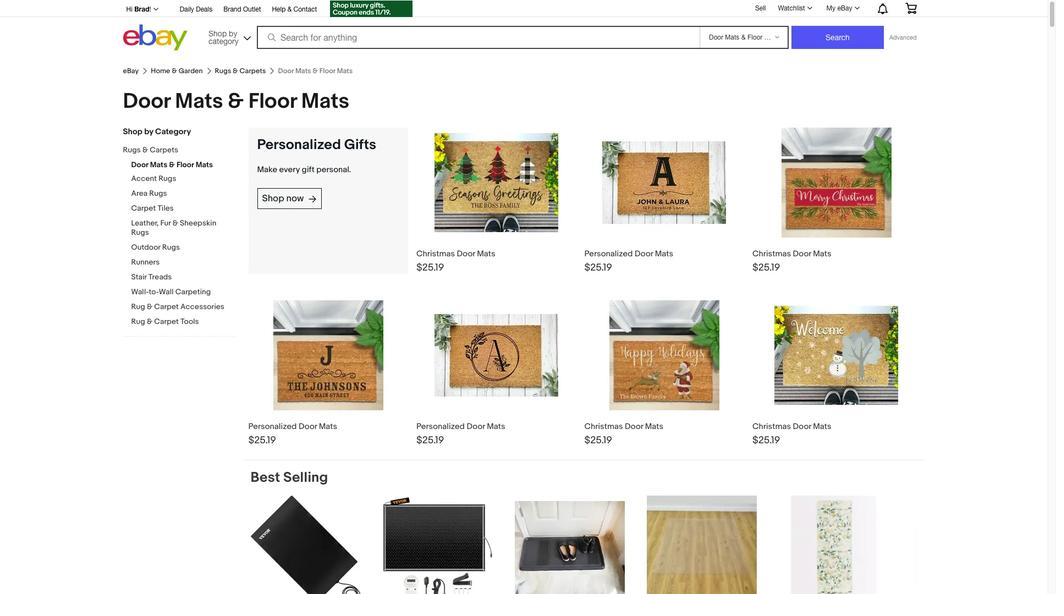 Task type: vqa. For each thing, say whether or not it's contained in the screenshot.
Home & Garden
yes



Task type: locate. For each thing, give the bounding box(es) containing it.
rugs & carpets link
[[215, 67, 266, 75], [123, 145, 227, 156]]

1 horizontal spatial personalized door mats $25.19
[[416, 421, 505, 447]]

personalized gifts make every gift personal. element
[[244, 114, 925, 460]]

shop left 'category'
[[123, 127, 142, 137]]

1 horizontal spatial by
[[229, 29, 237, 38]]

0 horizontal spatial shop
[[123, 127, 142, 137]]

carpet up leather,
[[131, 204, 156, 213]]

1 horizontal spatial shop
[[208, 29, 227, 38]]

personalized for personalized door mats image to the right
[[584, 249, 633, 259]]

0 horizontal spatial by
[[144, 127, 153, 137]]

shop for shop by category
[[208, 29, 227, 38]]

advanced link
[[884, 26, 922, 48]]

sell
[[755, 4, 766, 12]]

personalized door mats $25.19 for personalized door mats image to the middle
[[416, 421, 505, 447]]

rugs up outdoor
[[131, 228, 149, 237]]

2 horizontal spatial personalized door mats $25.19
[[584, 249, 673, 274]]

door
[[123, 89, 170, 114], [131, 160, 148, 169], [457, 249, 475, 259], [635, 249, 653, 259], [793, 249, 811, 259], [299, 421, 317, 432], [467, 421, 485, 432], [625, 421, 643, 432], [793, 421, 811, 432]]

rugs
[[215, 67, 231, 75], [123, 145, 141, 155], [158, 174, 176, 183], [149, 189, 167, 198], [131, 228, 149, 237], [162, 243, 180, 252]]

door inside rugs & carpets door mats & floor mats accent rugs area rugs carpet tiles leather, fur & sheepskin rugs outdoor rugs runners stair treads wall-to-wall carpeting rug & carpet accessories rug & carpet tools
[[131, 160, 148, 169]]

0 vertical spatial carpets
[[240, 67, 266, 75]]

1 horizontal spatial ebay
[[837, 4, 852, 12]]

floor
[[248, 89, 297, 114], [177, 160, 194, 169]]

christmas door mats $25.19
[[416, 249, 495, 274], [752, 249, 831, 274], [584, 421, 663, 447], [752, 421, 831, 447]]

rugs & carpets link down 'category'
[[123, 145, 227, 156]]

watchlist link
[[772, 2, 817, 15]]

1 vertical spatial floor
[[177, 160, 194, 169]]

christmas door mats image
[[781, 128, 891, 238], [434, 133, 558, 232], [609, 300, 719, 410], [775, 306, 898, 405]]

0 horizontal spatial carpets
[[150, 145, 178, 155]]

$25.19
[[416, 262, 444, 274], [584, 262, 612, 274], [752, 262, 780, 274], [248, 435, 276, 447], [416, 435, 444, 447], [584, 435, 612, 447], [752, 435, 780, 447]]

runners
[[131, 257, 160, 267]]

2 horizontal spatial personalized door mats image
[[602, 141, 726, 224]]

1 vertical spatial carpets
[[150, 145, 178, 155]]

Search for anything text field
[[259, 27, 697, 48]]

help & contact
[[272, 6, 317, 13]]

brand
[[223, 6, 241, 13]]

1 vertical spatial shop
[[123, 127, 142, 137]]

2 horizontal spatial shop
[[262, 193, 284, 204]]

category
[[155, 127, 191, 137]]

1 vertical spatial rugs & carpets link
[[123, 145, 227, 156]]

2 vertical spatial carpet
[[154, 317, 179, 326]]

carpet down rug & carpet accessories link
[[154, 317, 179, 326]]

None submit
[[791, 26, 884, 49]]

1 horizontal spatial carpets
[[240, 67, 266, 75]]

floor down "rugs & carpets"
[[248, 89, 297, 114]]

goplus pvc chair mat for hard floors clear multi-purpose floor protector (47" x 47") image
[[647, 496, 757, 594]]

by inside shop by category
[[229, 29, 237, 38]]

by down "brand"
[[229, 29, 237, 38]]

personalized door mats image
[[602, 141, 726, 224], [273, 300, 383, 410], [434, 314, 558, 397]]

0 vertical spatial floor
[[248, 89, 297, 114]]

mats
[[175, 89, 223, 114], [301, 89, 349, 114], [150, 160, 167, 169], [196, 160, 213, 169], [477, 249, 495, 259], [655, 249, 673, 259], [813, 249, 831, 259], [319, 421, 337, 432], [487, 421, 505, 432], [645, 421, 663, 432], [813, 421, 831, 432]]

carpeting
[[175, 287, 211, 296]]

area rugs link
[[131, 189, 236, 199]]

by for category
[[144, 127, 153, 137]]

area
[[131, 189, 148, 198]]

personalized for the left personalized door mats image
[[248, 421, 297, 432]]

main content
[[244, 114, 1034, 594]]

tools
[[180, 317, 199, 326]]

vevor snow melting mat - black (rxtyc40x60usbryyb) image
[[383, 496, 493, 594]]

personalized gifts
[[257, 136, 376, 153]]

0 horizontal spatial ebay
[[123, 67, 139, 75]]

floor up "accent rugs" link
[[177, 160, 194, 169]]

carpets inside rugs & carpets door mats & floor mats accent rugs area rugs carpet tiles leather, fur & sheepskin rugs outdoor rugs runners stair treads wall-to-wall carpeting rug & carpet accessories rug & carpet tools
[[150, 145, 178, 155]]

stair
[[131, 272, 147, 282]]

door mats & floor mats
[[123, 89, 349, 114]]

hi
[[126, 6, 132, 13]]

get the coupon image
[[330, 1, 413, 17]]

by left 'category'
[[144, 127, 153, 137]]

shop inside personalized gifts make every gift personal. element
[[262, 193, 284, 204]]

wall-
[[131, 287, 149, 296]]

shop
[[208, 29, 227, 38], [123, 127, 142, 137], [262, 193, 284, 204]]

rug
[[131, 302, 145, 311], [131, 317, 145, 326]]

personalized
[[257, 136, 341, 153], [584, 249, 633, 259], [248, 421, 297, 432], [416, 421, 465, 432]]

ebay left home
[[123, 67, 139, 75]]

carpets up door mats & floor mats
[[240, 67, 266, 75]]

2 vertical spatial shop
[[262, 193, 284, 204]]

0 vertical spatial carpet
[[131, 204, 156, 213]]

shop by category button
[[204, 24, 253, 48]]

lemons comfort kitchen runner threshold 60" " soft cushion on hard floor image
[[791, 496, 876, 594]]

rugs up tiles
[[149, 189, 167, 198]]

0 horizontal spatial floor
[[177, 160, 194, 169]]

shop down deals
[[208, 29, 227, 38]]

every
[[279, 164, 300, 175]]

shop left now
[[262, 193, 284, 204]]

1 vertical spatial carpet
[[154, 302, 179, 311]]

best
[[251, 469, 280, 486]]

0 vertical spatial by
[[229, 29, 237, 38]]

0 vertical spatial ebay
[[837, 4, 852, 12]]

0 horizontal spatial personalized door mats image
[[273, 300, 383, 410]]

personalized door mats $25.19
[[584, 249, 673, 274], [248, 421, 337, 447], [416, 421, 505, 447]]

carpet
[[131, 204, 156, 213], [154, 302, 179, 311], [154, 317, 179, 326]]

vevor ss—gyrxt0003 30 x 48 in snow melting mat - rxty30x48110vnwk5 image
[[251, 496, 361, 594]]

help
[[272, 6, 286, 13]]

shop for shop by category
[[123, 127, 142, 137]]

0 horizontal spatial personalized door mats $25.19
[[248, 421, 337, 447]]

carpets down shop by category
[[150, 145, 178, 155]]

&
[[287, 6, 292, 13], [172, 67, 177, 75], [233, 67, 238, 75], [228, 89, 244, 114], [142, 145, 148, 155], [169, 160, 175, 169], [173, 218, 178, 228], [147, 302, 152, 311], [147, 317, 152, 326]]

to-
[[149, 287, 159, 296]]

carpet down wall
[[154, 302, 179, 311]]

1 vertical spatial by
[[144, 127, 153, 137]]

shop by category banner
[[120, 0, 925, 53]]

christmas
[[416, 249, 455, 259], [752, 249, 791, 259], [584, 421, 623, 432], [752, 421, 791, 432]]

by
[[229, 29, 237, 38], [144, 127, 153, 137]]

ebay inside "account" navigation
[[837, 4, 852, 12]]

ebay right my
[[837, 4, 852, 12]]

0 vertical spatial rug
[[131, 302, 145, 311]]

ebay
[[837, 4, 852, 12], [123, 67, 139, 75]]

1 horizontal spatial floor
[[248, 89, 297, 114]]

accent rugs link
[[131, 174, 236, 184]]

rugs & carpets link up door mats & floor mats
[[215, 67, 266, 75]]

treads
[[148, 272, 172, 282]]

0 vertical spatial shop
[[208, 29, 227, 38]]

my
[[826, 4, 836, 12]]

carpet tiles link
[[131, 204, 236, 214]]

outdoor
[[131, 243, 160, 252]]

category
[[208, 37, 239, 45]]

make
[[257, 164, 277, 175]]

daily deals link
[[180, 4, 212, 16]]

personalized door mats $25.19 for personalized door mats image to the right
[[584, 249, 673, 274]]

shop inside shop by category
[[208, 29, 227, 38]]

carpets
[[240, 67, 266, 75], [150, 145, 178, 155]]

1 vertical spatial rug
[[131, 317, 145, 326]]



Task type: describe. For each thing, give the bounding box(es) containing it.
brand outlet link
[[223, 4, 261, 16]]

home & garden
[[151, 67, 203, 75]]

fur
[[160, 218, 171, 228]]

leather,
[[131, 218, 159, 228]]

my ebay
[[826, 4, 852, 12]]

1 rug from the top
[[131, 302, 145, 311]]

rug & carpet tools link
[[131, 317, 236, 327]]

2 rug from the top
[[131, 317, 145, 326]]

personalized door mats $25.19 for the left personalized door mats image
[[248, 421, 337, 447]]

leather, fur & sheepskin rugs link
[[131, 218, 236, 238]]

shop by category
[[208, 29, 239, 45]]

best selling
[[251, 469, 328, 486]]

personalized for personalized door mats image to the middle
[[416, 421, 465, 432]]

contact
[[293, 6, 317, 13]]

tiles
[[158, 204, 174, 213]]

daily deals
[[180, 6, 212, 13]]

make every gift personal.
[[257, 164, 351, 175]]

personal.
[[316, 164, 351, 175]]

watchlist
[[778, 4, 805, 12]]

sell link
[[750, 4, 771, 12]]

!
[[149, 6, 151, 13]]

brad
[[134, 5, 149, 13]]

garden
[[179, 67, 203, 75]]

rugs & carpets door mats & floor mats accent rugs area rugs carpet tiles leather, fur & sheepskin rugs outdoor rugs runners stair treads wall-to-wall carpeting rug & carpet accessories rug & carpet tools
[[123, 145, 224, 326]]

daily
[[180, 6, 194, 13]]

outlet
[[243, 6, 261, 13]]

shop now link
[[257, 188, 322, 209]]

stalwart eco friendly utility boot tray mat 20 x 15 /small black image
[[911, 496, 1021, 594]]

wall-to-wall carpeting link
[[131, 287, 236, 298]]

rug & carpet accessories link
[[131, 302, 236, 312]]

gifts
[[344, 136, 376, 153]]

hi brad !
[[126, 5, 151, 13]]

ottomanson rdm9900-16x32 rubber doormat 16 x 32 rectangle black image
[[515, 501, 625, 594]]

wall
[[159, 287, 174, 296]]

brand outlet
[[223, 6, 261, 13]]

by for category
[[229, 29, 237, 38]]

sheepskin
[[180, 218, 216, 228]]

rugs up the area rugs link
[[158, 174, 176, 183]]

rugs down shop by category
[[123, 145, 141, 155]]

floor inside rugs & carpets door mats & floor mats accent rugs area rugs carpet tiles leather, fur & sheepskin rugs outdoor rugs runners stair treads wall-to-wall carpeting rug & carpet accessories rug & carpet tools
[[177, 160, 194, 169]]

rugs down category
[[215, 67, 231, 75]]

deals
[[196, 6, 212, 13]]

rugs up runners link at the top left
[[162, 243, 180, 252]]

& inside "account" navigation
[[287, 6, 292, 13]]

outdoor rugs link
[[131, 243, 236, 253]]

accessories
[[180, 302, 224, 311]]

help & contact link
[[272, 4, 317, 16]]

your shopping cart image
[[905, 3, 917, 14]]

shop by category
[[123, 127, 191, 137]]

home
[[151, 67, 170, 75]]

runners link
[[131, 257, 236, 268]]

my ebay link
[[820, 2, 864, 15]]

none submit inside shop by category 'banner'
[[791, 26, 884, 49]]

now
[[286, 193, 304, 204]]

shop for shop now
[[262, 193, 284, 204]]

shop now
[[262, 193, 304, 204]]

gift
[[302, 164, 315, 175]]

carpets for rugs & carpets door mats & floor mats accent rugs area rugs carpet tiles leather, fur & sheepskin rugs outdoor rugs runners stair treads wall-to-wall carpeting rug & carpet accessories rug & carpet tools
[[150, 145, 178, 155]]

selling
[[283, 469, 328, 486]]

main content containing personalized gifts
[[244, 114, 1034, 594]]

home & garden link
[[151, 67, 203, 75]]

0 vertical spatial rugs & carpets link
[[215, 67, 266, 75]]

1 vertical spatial ebay
[[123, 67, 139, 75]]

advanced
[[889, 34, 917, 41]]

carpets for rugs & carpets
[[240, 67, 266, 75]]

ebay link
[[123, 67, 139, 75]]

account navigation
[[120, 0, 925, 19]]

1 horizontal spatial personalized door mats image
[[434, 314, 558, 397]]

stair treads link
[[131, 272, 236, 283]]

accent
[[131, 174, 157, 183]]

rugs & carpets
[[215, 67, 266, 75]]



